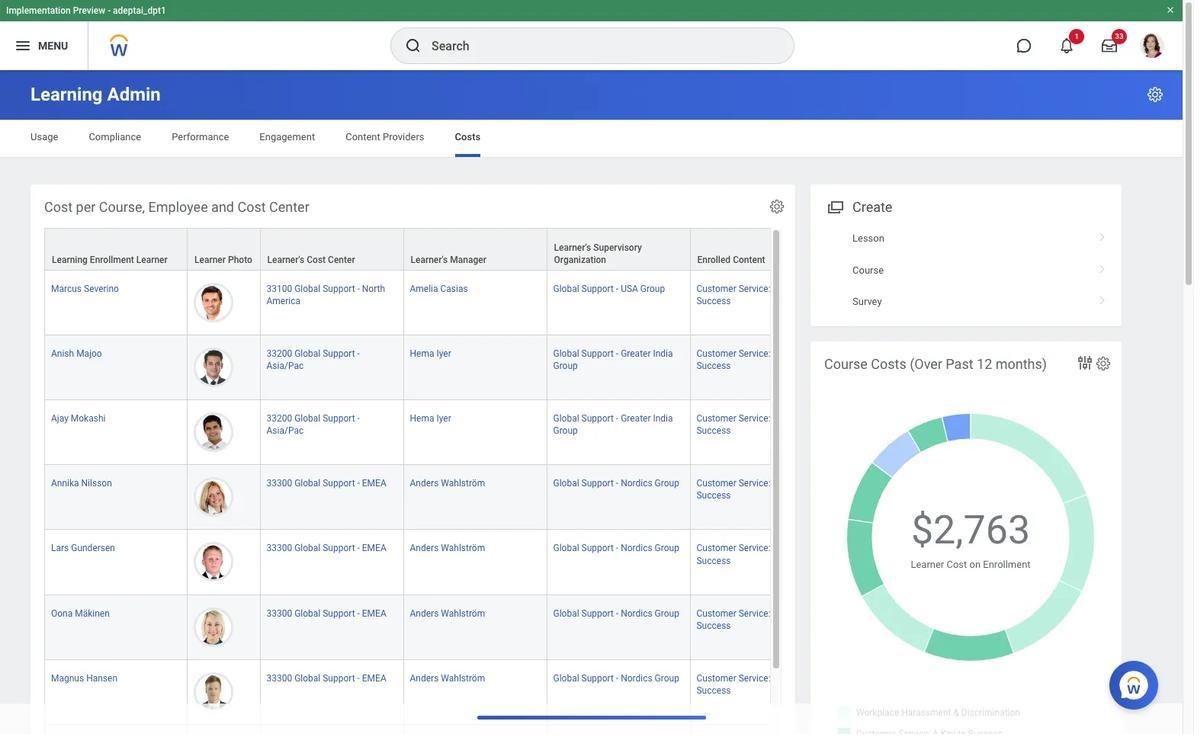 Task type: vqa. For each thing, say whether or not it's contained in the screenshot.
"Course"
yes



Task type: describe. For each thing, give the bounding box(es) containing it.
menu button
[[0, 21, 88, 70]]

service: for nilsson
[[739, 478, 771, 489]]

key for hansen
[[781, 673, 796, 684]]

success for severino
[[697, 296, 731, 307]]

33300 global support - emea for annika nilsson
[[266, 478, 386, 489]]

33200 for mokashi
[[266, 413, 292, 424]]

india for majoo
[[653, 349, 673, 359]]

emea for gundersen
[[362, 543, 386, 554]]

ajay mokashi
[[51, 413, 106, 424]]

33100 global support - north america link
[[266, 281, 385, 307]]

service: for severino
[[739, 284, 771, 294]]

anders wahlström for lars gundersen
[[410, 543, 485, 554]]

anders wahlström for oona mäkinen
[[410, 608, 485, 619]]

mäkinen
[[75, 608, 110, 619]]

annika
[[51, 478, 79, 489]]

oona
[[51, 608, 73, 619]]

usage
[[30, 131, 58, 143]]

north
[[362, 284, 385, 294]]

chevron right image for survey
[[1093, 290, 1112, 306]]

33100 global support - north america
[[266, 284, 385, 307]]

enrollment inside the $2,763 learner cost on enrollment
[[983, 559, 1031, 570]]

- inside global support - usa group link
[[616, 284, 619, 294]]

0 vertical spatial costs
[[455, 131, 481, 143]]

learner photo button
[[188, 229, 260, 270]]

wahlström for nilsson
[[441, 478, 485, 489]]

lesson link
[[811, 223, 1122, 254]]

implementation preview -   adeptai_dpt1
[[6, 5, 166, 16]]

a for hansen
[[773, 673, 779, 684]]

anders wahlström link for nilsson
[[410, 475, 485, 489]]

service: for mokashi
[[739, 413, 771, 424]]

customer service: a key to success for gundersen
[[697, 543, 806, 566]]

amelia casias
[[410, 284, 468, 294]]

usa
[[621, 284, 638, 294]]

magnus hansen link
[[51, 670, 117, 684]]

to for lars gundersen
[[798, 543, 806, 554]]

asia/pac for mokashi
[[266, 426, 304, 436]]

marcus severino link
[[51, 281, 119, 294]]

to for marcus severino
[[798, 284, 806, 294]]

row containing learner's supervisory organization
[[44, 228, 1105, 272]]

0 vertical spatial center
[[269, 199, 309, 215]]

learning for learning enrollment learner
[[52, 255, 88, 265]]

iyer for mokashi
[[436, 413, 451, 424]]

hema for ajay mokashi
[[410, 413, 434, 424]]

annika nilsson
[[51, 478, 112, 489]]

emea for nilsson
[[362, 478, 386, 489]]

33300 for mäkinen
[[266, 608, 292, 619]]

preview
[[73, 5, 105, 16]]

3 cell from the left
[[260, 725, 404, 734]]

course for course
[[852, 264, 884, 276]]

hema for anish majoo
[[410, 349, 434, 359]]

photo
[[228, 255, 252, 265]]

configure and view chart data image
[[1076, 354, 1094, 372]]

per
[[76, 199, 96, 215]]

inbox large image
[[1102, 38, 1117, 53]]

learner inside the $2,763 learner cost on enrollment
[[911, 559, 944, 570]]

customer service: a key to success link for magnus hansen
[[697, 670, 806, 696]]

key for gundersen
[[781, 543, 796, 554]]

adeptai_dpt1
[[113, 5, 166, 16]]

global support - nordics group link for magnus hansen
[[553, 670, 679, 684]]

key for majoo
[[781, 349, 796, 359]]

customer for ajay mokashi
[[697, 413, 736, 424]]

33300 global support - emea link for mäkinen
[[266, 605, 386, 619]]

demo_m148.png image
[[194, 348, 233, 387]]

magnus
[[51, 673, 84, 684]]

key for nilsson
[[781, 478, 796, 489]]

content inside 'popup button'
[[733, 255, 765, 265]]

anders wahlström for annika nilsson
[[410, 478, 485, 489]]

global support - nordics group for hansen
[[553, 673, 679, 684]]

ajay
[[51, 413, 68, 424]]

oona mäkinen link
[[51, 605, 110, 619]]

global inside 33100 global support - north america
[[294, 284, 320, 294]]

4 cell from the left
[[404, 725, 547, 734]]

row containing oona mäkinen
[[44, 595, 1105, 660]]

customer service: a key to success for majoo
[[697, 349, 806, 372]]

nordics for oona mäkinen
[[621, 608, 652, 619]]

global support - greater india group link for anish majoo
[[553, 346, 673, 372]]

amelia casias link
[[410, 281, 468, 294]]

nilsson
[[81, 478, 112, 489]]

33300 global support - emea for oona mäkinen
[[266, 608, 386, 619]]

providers
[[383, 131, 424, 143]]

33300 for hansen
[[266, 673, 292, 684]]

severino
[[84, 284, 119, 294]]

customer service: a key to success link for anish majoo
[[697, 346, 806, 372]]

emea for hansen
[[362, 673, 386, 684]]

row containing annika nilsson
[[44, 465, 1105, 530]]

survey
[[852, 296, 882, 307]]

demo_f247.png image
[[194, 478, 233, 517]]

demo_m205.png image
[[194, 413, 233, 452]]

33
[[1115, 32, 1124, 40]]

customer for anish majoo
[[697, 349, 736, 359]]

33300 global support - emea link for hansen
[[266, 670, 386, 684]]

implementation
[[6, 5, 71, 16]]

anders for annika nilsson
[[410, 478, 439, 489]]

learner's supervisory organization button
[[547, 229, 690, 270]]

global support - greater india group for mokashi
[[553, 413, 673, 436]]

1 button
[[1050, 29, 1084, 63]]

search image
[[404, 37, 422, 55]]

learner's for learner's supervisory organization
[[554, 243, 591, 253]]

wahlström for gundersen
[[441, 543, 485, 554]]

1 cell from the left
[[44, 725, 188, 734]]

lesson
[[852, 233, 884, 244]]

lars
[[51, 543, 69, 554]]

configure cost per course, employee and cost center image
[[769, 198, 785, 215]]

to for anish majoo
[[798, 349, 806, 359]]

a for nilsson
[[773, 478, 779, 489]]

customer service: a key to success for severino
[[697, 284, 806, 307]]

0 horizontal spatial content
[[346, 131, 380, 143]]

33300 global support - emea for lars gundersen
[[266, 543, 386, 554]]

course costs (over past 12 months) element
[[811, 342, 1122, 734]]

course link
[[811, 254, 1122, 286]]

learning admin
[[30, 84, 161, 105]]

Search Workday  search field
[[432, 29, 762, 63]]

row containing ajay mokashi
[[44, 401, 1105, 465]]

global support - nordics group link for oona mäkinen
[[553, 605, 679, 619]]

$2,763 button
[[911, 504, 1032, 557]]

to for annika nilsson
[[798, 478, 806, 489]]

wahlström for mäkinen
[[441, 608, 485, 619]]

nordics for lars gundersen
[[621, 543, 652, 554]]

1
[[1074, 32, 1079, 40]]

row containing magnus hansen
[[44, 660, 1105, 725]]

customer for annika nilsson
[[697, 478, 736, 489]]

amelia
[[410, 284, 438, 294]]

(over
[[910, 356, 942, 372]]

global support - nordics group link for lars gundersen
[[553, 540, 679, 554]]

success for gundersen
[[697, 555, 731, 566]]

performance
[[172, 131, 229, 143]]

33300 for nilsson
[[266, 478, 292, 489]]

ajay mokashi link
[[51, 410, 106, 424]]

menu banner
[[0, 0, 1183, 70]]

33200 global support - asia/pac for anish majoo
[[266, 349, 360, 372]]

2 cell from the left
[[188, 725, 260, 734]]

justify image
[[14, 37, 32, 55]]

enrolled content button
[[690, 229, 833, 270]]

customer service: a key to success for nilsson
[[697, 478, 806, 501]]

33100
[[266, 284, 292, 294]]

row containing anish majoo
[[44, 336, 1105, 401]]

menu group image
[[824, 196, 845, 217]]

emea for mäkinen
[[362, 608, 386, 619]]

$2,763 learner cost on enrollment
[[911, 507, 1031, 570]]

course for course costs (over past 12 months)
[[824, 356, 868, 372]]

5 cell from the left
[[547, 725, 690, 734]]

global support - greater india group link for ajay mokashi
[[553, 410, 673, 436]]

enrolled
[[697, 255, 731, 265]]

on
[[970, 559, 981, 570]]

33200 global support - asia/pac link for mokashi
[[266, 410, 360, 436]]

learner's manager
[[411, 255, 486, 265]]

1 global support - nordics group link from the top
[[553, 475, 679, 489]]

past
[[946, 356, 973, 372]]

a for severino
[[773, 284, 779, 294]]

cost per course, employee and cost center element
[[30, 185, 1105, 734]]

learning enrollment learner button
[[45, 229, 187, 270]]

9 row from the top
[[44, 725, 1105, 734]]

$2,763
[[911, 507, 1030, 554]]

customer service: a key to success link for lars gundersen
[[697, 540, 806, 566]]

learner's supervisory organization
[[554, 243, 642, 265]]

manager
[[450, 255, 486, 265]]

service: for mäkinen
[[739, 608, 771, 619]]



Task type: locate. For each thing, give the bounding box(es) containing it.
2 emea from the top
[[362, 543, 386, 554]]

learner's cost center
[[267, 255, 355, 265]]

3 customer service: a key to success link from the top
[[697, 410, 806, 436]]

1 global support - greater india group from the top
[[553, 349, 673, 372]]

1 vertical spatial hema iyer
[[410, 413, 451, 424]]

learning for learning admin
[[30, 84, 103, 105]]

course costs (over past 12 months)
[[824, 356, 1047, 372]]

1 vertical spatial greater
[[621, 413, 651, 424]]

group inside global support - usa group link
[[640, 284, 665, 294]]

anish majoo
[[51, 349, 102, 359]]

enrollment inside popup button
[[90, 255, 134, 265]]

1 horizontal spatial costs
[[871, 356, 906, 372]]

anders for lars gundersen
[[410, 543, 439, 554]]

demo_m274.png image
[[194, 542, 233, 582]]

2 global support - greater india group from the top
[[553, 413, 673, 436]]

employee
[[148, 199, 208, 215]]

list
[[811, 223, 1122, 317]]

cost up 33100 global support - north america "link"
[[307, 255, 326, 265]]

2 iyer from the top
[[436, 413, 451, 424]]

asia/pac
[[266, 361, 304, 372], [266, 426, 304, 436]]

7 customer from the top
[[697, 673, 736, 684]]

6 customer service: a key to success link from the top
[[697, 605, 806, 631]]

customer for oona mäkinen
[[697, 608, 736, 619]]

global support - nordics group for mäkinen
[[553, 608, 679, 619]]

3 anders wahlström link from the top
[[410, 605, 485, 619]]

oona mäkinen
[[51, 608, 110, 619]]

chevron right image
[[1093, 259, 1112, 274], [1093, 290, 1112, 306]]

learner's
[[554, 243, 591, 253], [267, 255, 304, 265], [411, 255, 448, 265]]

learning
[[30, 84, 103, 105], [52, 255, 88, 265]]

success for mäkinen
[[697, 620, 731, 631]]

4 33300 global support - emea from the top
[[266, 673, 386, 684]]

to for magnus hansen
[[798, 673, 806, 684]]

0 vertical spatial global support - greater india group
[[553, 349, 673, 372]]

7 to from the top
[[798, 673, 806, 684]]

6 service: from the top
[[739, 608, 771, 619]]

demo_m278.png image
[[194, 283, 233, 323]]

customer service: a key to success link
[[697, 281, 806, 307], [697, 346, 806, 372], [697, 410, 806, 436], [697, 475, 806, 501], [697, 540, 806, 566], [697, 605, 806, 631], [697, 670, 806, 696]]

iyer for majoo
[[436, 349, 451, 359]]

1 horizontal spatial enrollment
[[983, 559, 1031, 570]]

1 service: from the top
[[739, 284, 771, 294]]

0 horizontal spatial center
[[269, 199, 309, 215]]

33200 global support - asia/pac link
[[266, 346, 360, 372], [266, 410, 360, 436]]

cost left "on"
[[947, 559, 967, 570]]

global
[[294, 284, 320, 294], [553, 284, 579, 294], [294, 349, 320, 359], [553, 349, 579, 359], [294, 413, 320, 424], [553, 413, 579, 424], [294, 478, 320, 489], [553, 478, 579, 489], [294, 543, 320, 554], [553, 543, 579, 554], [294, 608, 320, 619], [553, 608, 579, 619], [294, 673, 320, 684], [553, 673, 579, 684]]

america
[[266, 296, 300, 307]]

learner left photo
[[194, 255, 226, 265]]

service: for majoo
[[739, 349, 771, 359]]

4 33300 global support - emea link from the top
[[266, 670, 386, 684]]

anders wahlström for magnus hansen
[[410, 673, 485, 684]]

1 hema iyer link from the top
[[410, 346, 451, 359]]

0 vertical spatial hema iyer link
[[410, 346, 451, 359]]

1 anders wahlström from the top
[[410, 478, 485, 489]]

success for hansen
[[697, 685, 731, 696]]

3 global support - nordics group from the top
[[553, 608, 679, 619]]

0 vertical spatial learning
[[30, 84, 103, 105]]

2 horizontal spatial learner
[[911, 559, 944, 570]]

anish majoo link
[[51, 346, 102, 359]]

4 anders wahlström from the top
[[410, 673, 485, 684]]

33300 global support - emea link for nilsson
[[266, 475, 386, 489]]

cell
[[44, 725, 188, 734], [188, 725, 260, 734], [260, 725, 404, 734], [404, 725, 547, 734], [547, 725, 690, 734], [690, 725, 834, 734]]

cost inside the $2,763 learner cost on enrollment
[[947, 559, 967, 570]]

33300 global support - emea link for gundersen
[[266, 540, 386, 554]]

4 success from the top
[[697, 491, 731, 501]]

customer
[[697, 284, 736, 294], [697, 349, 736, 359], [697, 413, 736, 424], [697, 478, 736, 489], [697, 543, 736, 554], [697, 608, 736, 619], [697, 673, 736, 684]]

learner's up 33100
[[267, 255, 304, 265]]

0 vertical spatial global support - greater india group link
[[553, 346, 673, 372]]

cost per course, employee and cost center
[[44, 199, 309, 215]]

success
[[697, 296, 731, 307], [697, 361, 731, 372], [697, 426, 731, 436], [697, 491, 731, 501], [697, 555, 731, 566], [697, 620, 731, 631], [697, 685, 731, 696]]

0 vertical spatial india
[[653, 349, 673, 359]]

gundersen
[[71, 543, 115, 554]]

mokashi
[[71, 413, 106, 424]]

demo_m099.png image
[[194, 672, 233, 712]]

33300
[[266, 478, 292, 489], [266, 543, 292, 554], [266, 608, 292, 619], [266, 673, 292, 684]]

costs left (over
[[871, 356, 906, 372]]

learning enrollment learner
[[52, 255, 168, 265]]

configure course costs (over past 12 months) image
[[1095, 355, 1112, 372]]

0 vertical spatial course
[[852, 264, 884, 276]]

customer service: a key to success for mokashi
[[697, 413, 806, 436]]

3 nordics from the top
[[621, 608, 652, 619]]

learner's manager button
[[404, 229, 546, 270]]

1 anders from the top
[[410, 478, 439, 489]]

global support - nordics group link
[[553, 475, 679, 489], [553, 540, 679, 554], [553, 605, 679, 619], [553, 670, 679, 684]]

row
[[44, 228, 1105, 272], [44, 271, 1105, 336], [44, 336, 1105, 401], [44, 401, 1105, 465], [44, 465, 1105, 530], [44, 530, 1105, 595], [44, 595, 1105, 660], [44, 660, 1105, 725], [44, 725, 1105, 734]]

0 vertical spatial enrollment
[[90, 255, 134, 265]]

customer service: a key to success link for ajay mokashi
[[697, 410, 806, 436]]

learner photo
[[194, 255, 252, 265]]

close environment banner image
[[1166, 5, 1175, 14]]

anders for magnus hansen
[[410, 673, 439, 684]]

1 vertical spatial center
[[328, 255, 355, 265]]

2 customer from the top
[[697, 349, 736, 359]]

lars gundersen
[[51, 543, 115, 554]]

a for gundersen
[[773, 543, 779, 554]]

profile logan mcneil image
[[1140, 34, 1164, 61]]

33300 for gundersen
[[266, 543, 292, 554]]

2 33300 global support - emea link from the top
[[266, 540, 386, 554]]

5 service: from the top
[[739, 543, 771, 554]]

4 global support - nordics group link from the top
[[553, 670, 679, 684]]

wahlström
[[441, 478, 485, 489], [441, 543, 485, 554], [441, 608, 485, 619], [441, 673, 485, 684]]

to for ajay mokashi
[[798, 413, 806, 424]]

support
[[323, 284, 355, 294], [581, 284, 614, 294], [323, 349, 355, 359], [581, 349, 614, 359], [323, 413, 355, 424], [581, 413, 614, 424], [323, 478, 355, 489], [581, 478, 614, 489], [323, 543, 355, 554], [581, 543, 614, 554], [323, 608, 355, 619], [581, 608, 614, 619], [323, 673, 355, 684], [581, 673, 614, 684]]

33200 down america
[[266, 349, 292, 359]]

months)
[[996, 356, 1047, 372]]

nordics for magnus hansen
[[621, 673, 652, 684]]

1 success from the top
[[697, 296, 731, 307]]

4 key from the top
[[781, 478, 796, 489]]

center
[[269, 199, 309, 215], [328, 255, 355, 265]]

1 vertical spatial hema
[[410, 413, 434, 424]]

5 customer service: a key to success link from the top
[[697, 540, 806, 566]]

1 vertical spatial learning
[[52, 255, 88, 265]]

33300 right demo_m099.png image
[[266, 673, 292, 684]]

greater for ajay mokashi
[[621, 413, 651, 424]]

2 a from the top
[[773, 349, 779, 359]]

learning up marcus
[[52, 255, 88, 265]]

cost right and
[[237, 199, 266, 215]]

1 33200 from the top
[[266, 349, 292, 359]]

customer service: a key to success for mäkinen
[[697, 608, 806, 631]]

chevron right image
[[1093, 227, 1112, 243]]

key for severino
[[781, 284, 796, 294]]

1 vertical spatial 33200 global support - asia/pac
[[266, 413, 360, 436]]

3 global support - nordics group link from the top
[[553, 605, 679, 619]]

india for mokashi
[[653, 413, 673, 424]]

list inside $2,763 main content
[[811, 223, 1122, 317]]

1 emea from the top
[[362, 478, 386, 489]]

greater for anish majoo
[[621, 349, 651, 359]]

course
[[852, 264, 884, 276], [824, 356, 868, 372]]

learner's cost center button
[[260, 229, 403, 270]]

service: for hansen
[[739, 673, 771, 684]]

learning up usage
[[30, 84, 103, 105]]

7 customer service: a key to success link from the top
[[697, 670, 806, 696]]

1 customer service: a key to success from the top
[[697, 284, 806, 307]]

1 hema from the top
[[410, 349, 434, 359]]

2 to from the top
[[798, 349, 806, 359]]

2 33200 global support - asia/pac from the top
[[266, 413, 360, 436]]

0 vertical spatial 33200
[[266, 349, 292, 359]]

0 horizontal spatial learner's
[[267, 255, 304, 265]]

organization
[[554, 255, 606, 265]]

- inside menu banner
[[108, 5, 111, 16]]

key
[[781, 284, 796, 294], [781, 349, 796, 359], [781, 413, 796, 424], [781, 478, 796, 489], [781, 543, 796, 554], [781, 608, 796, 619], [781, 673, 796, 684]]

1 vertical spatial 33200 global support - asia/pac link
[[266, 410, 360, 436]]

2 33200 from the top
[[266, 413, 292, 424]]

hema
[[410, 349, 434, 359], [410, 413, 434, 424]]

1 row from the top
[[44, 228, 1105, 272]]

1 vertical spatial global support - greater india group link
[[553, 410, 673, 436]]

3 success from the top
[[697, 426, 731, 436]]

0 vertical spatial 33200 global support - asia/pac
[[266, 349, 360, 372]]

menu
[[38, 39, 68, 52]]

content providers
[[346, 131, 424, 143]]

success for nilsson
[[697, 491, 731, 501]]

2 global support - nordics group from the top
[[553, 543, 679, 554]]

4 customer service: a key to success from the top
[[697, 478, 806, 501]]

course down survey
[[824, 356, 868, 372]]

cost
[[44, 199, 73, 215], [237, 199, 266, 215], [307, 255, 326, 265], [947, 559, 967, 570]]

hema iyer link for mokashi
[[410, 410, 451, 424]]

6 to from the top
[[798, 608, 806, 619]]

1 vertical spatial iyer
[[436, 413, 451, 424]]

list containing lesson
[[811, 223, 1122, 317]]

2 anders wahlström link from the top
[[410, 540, 485, 554]]

0 horizontal spatial costs
[[455, 131, 481, 143]]

learner's for learner's manager
[[411, 255, 448, 265]]

content left the 'providers'
[[346, 131, 380, 143]]

course,
[[99, 199, 145, 215]]

customer for lars gundersen
[[697, 543, 736, 554]]

4 anders wahlström link from the top
[[410, 670, 485, 684]]

majoo
[[76, 349, 102, 359]]

anders wahlström
[[410, 478, 485, 489], [410, 543, 485, 554], [410, 608, 485, 619], [410, 673, 485, 684]]

center up 33100 global support - north america "link"
[[328, 255, 355, 265]]

0 vertical spatial iyer
[[436, 349, 451, 359]]

a for majoo
[[773, 349, 779, 359]]

1 vertical spatial global support - greater india group
[[553, 413, 673, 436]]

0 vertical spatial hema
[[410, 349, 434, 359]]

3 33300 global support - emea link from the top
[[266, 605, 386, 619]]

4 customer from the top
[[697, 478, 736, 489]]

configure this page image
[[1146, 85, 1164, 104]]

3 33300 from the top
[[266, 608, 292, 619]]

tab list containing usage
[[15, 120, 1167, 157]]

supervisory
[[593, 243, 642, 253]]

global support - greater india group
[[553, 349, 673, 372], [553, 413, 673, 436]]

1 horizontal spatial center
[[328, 255, 355, 265]]

a for mäkinen
[[773, 608, 779, 619]]

1 key from the top
[[781, 284, 796, 294]]

3 row from the top
[[44, 336, 1105, 401]]

learner's up amelia casias link
[[411, 255, 448, 265]]

0 horizontal spatial enrollment
[[90, 255, 134, 265]]

4 anders from the top
[[410, 673, 439, 684]]

0 vertical spatial 33200 global support - asia/pac link
[[266, 346, 360, 372]]

0 horizontal spatial learner
[[136, 255, 168, 265]]

2 horizontal spatial learner's
[[554, 243, 591, 253]]

1 vertical spatial enrollment
[[983, 559, 1031, 570]]

anders wahlström link for mäkinen
[[410, 605, 485, 619]]

enrollment right "on"
[[983, 559, 1031, 570]]

learning inside popup button
[[52, 255, 88, 265]]

learner
[[136, 255, 168, 265], [194, 255, 226, 265], [911, 559, 944, 570]]

33300 right the demo_f266.png image
[[266, 608, 292, 619]]

anish
[[51, 349, 74, 359]]

2 global support - greater india group link from the top
[[553, 410, 673, 436]]

annika nilsson link
[[51, 475, 112, 489]]

33200
[[266, 349, 292, 359], [266, 413, 292, 424]]

7 service: from the top
[[739, 673, 771, 684]]

2 row from the top
[[44, 271, 1105, 336]]

7 row from the top
[[44, 595, 1105, 660]]

demo_f266.png image
[[194, 607, 233, 647]]

4 emea from the top
[[362, 673, 386, 684]]

casias
[[440, 284, 468, 294]]

2 nordics from the top
[[621, 543, 652, 554]]

admin
[[107, 84, 161, 105]]

1 horizontal spatial learner's
[[411, 255, 448, 265]]

6 customer service: a key to success from the top
[[697, 608, 806, 631]]

enrolled content
[[697, 255, 765, 265]]

learner left "on"
[[911, 559, 944, 570]]

3 service: from the top
[[739, 413, 771, 424]]

row containing lars gundersen
[[44, 530, 1105, 595]]

3 wahlström from the top
[[441, 608, 485, 619]]

notifications large image
[[1059, 38, 1074, 53]]

2 customer service: a key to success link from the top
[[697, 346, 806, 372]]

customer service: a key to success
[[697, 284, 806, 307], [697, 349, 806, 372], [697, 413, 806, 436], [697, 478, 806, 501], [697, 543, 806, 566], [697, 608, 806, 631], [697, 673, 806, 696]]

0 vertical spatial content
[[346, 131, 380, 143]]

customer service: a key to success for hansen
[[697, 673, 806, 696]]

anders wahlström link
[[410, 475, 485, 489], [410, 540, 485, 554], [410, 605, 485, 619], [410, 670, 485, 684]]

6 customer from the top
[[697, 608, 736, 619]]

survey link
[[811, 286, 1122, 317]]

33300 right demo_m274.png image
[[266, 543, 292, 554]]

marcus
[[51, 284, 82, 294]]

hema iyer for ajay mokashi
[[410, 413, 451, 424]]

33 button
[[1093, 29, 1127, 63]]

learner inside column header
[[136, 255, 168, 265]]

4 customer service: a key to success link from the top
[[697, 475, 806, 501]]

$2,763 main content
[[0, 70, 1183, 734]]

5 customer service: a key to success from the top
[[697, 543, 806, 566]]

2 hema from the top
[[410, 413, 434, 424]]

1 33200 global support - asia/pac link from the top
[[266, 346, 360, 372]]

costs right the 'providers'
[[455, 131, 481, 143]]

1 to from the top
[[798, 284, 806, 294]]

asia/pac down america
[[266, 361, 304, 372]]

global support - nordics group for gundersen
[[553, 543, 679, 554]]

1 vertical spatial course
[[824, 356, 868, 372]]

1 horizontal spatial learner
[[194, 255, 226, 265]]

magnus hansen
[[51, 673, 117, 684]]

success for majoo
[[697, 361, 731, 372]]

customer service: a key to success link for annika nilsson
[[697, 475, 806, 501]]

2 global support - nordics group link from the top
[[553, 540, 679, 554]]

33200 right demo_m205.png image
[[266, 413, 292, 424]]

a for mokashi
[[773, 413, 779, 424]]

1 nordics from the top
[[621, 478, 652, 489]]

4 row from the top
[[44, 401, 1105, 465]]

1 vertical spatial 33200
[[266, 413, 292, 424]]

service: for gundersen
[[739, 543, 771, 554]]

5 success from the top
[[697, 555, 731, 566]]

cost left per
[[44, 199, 73, 215]]

2 india from the top
[[653, 413, 673, 424]]

customer service: a key to success link for oona mäkinen
[[697, 605, 806, 631]]

2 chevron right image from the top
[[1093, 290, 1112, 306]]

learner's up organization
[[554, 243, 591, 253]]

to for oona mäkinen
[[798, 608, 806, 619]]

3 customer service: a key to success from the top
[[697, 413, 806, 436]]

learning enrollment learner column header
[[44, 228, 188, 272]]

1 vertical spatial content
[[733, 255, 765, 265]]

4 global support - nordics group from the top
[[553, 673, 679, 684]]

2 anders from the top
[[410, 543, 439, 554]]

33200 global support - asia/pac for ajay mokashi
[[266, 413, 360, 436]]

1 33300 global support - emea from the top
[[266, 478, 386, 489]]

row containing marcus severino
[[44, 271, 1105, 336]]

tab list
[[15, 120, 1167, 157]]

anders
[[410, 478, 439, 489], [410, 543, 439, 554], [410, 608, 439, 619], [410, 673, 439, 684]]

2 asia/pac from the top
[[266, 426, 304, 436]]

compliance
[[89, 131, 141, 143]]

anders wahlström link for hansen
[[410, 670, 485, 684]]

emea
[[362, 478, 386, 489], [362, 543, 386, 554], [362, 608, 386, 619], [362, 673, 386, 684]]

1 vertical spatial costs
[[871, 356, 906, 372]]

6 success from the top
[[697, 620, 731, 631]]

-
[[108, 5, 111, 16], [357, 284, 360, 294], [616, 284, 619, 294], [357, 349, 360, 359], [616, 349, 619, 359], [357, 413, 360, 424], [616, 413, 619, 424], [357, 478, 360, 489], [616, 478, 619, 489], [357, 543, 360, 554], [616, 543, 619, 554], [357, 608, 360, 619], [616, 608, 619, 619], [357, 673, 360, 684], [616, 673, 619, 684]]

center inside popup button
[[328, 255, 355, 265]]

learner's for learner's cost center
[[267, 255, 304, 265]]

3 anders from the top
[[410, 608, 439, 619]]

1 vertical spatial chevron right image
[[1093, 290, 1112, 306]]

anders for oona mäkinen
[[410, 608, 439, 619]]

4 nordics from the top
[[621, 673, 652, 684]]

engagement
[[260, 131, 315, 143]]

1 iyer from the top
[[436, 349, 451, 359]]

center up learner's cost center
[[269, 199, 309, 215]]

chevron right image inside course link
[[1093, 259, 1112, 274]]

5 a from the top
[[773, 543, 779, 554]]

12
[[977, 356, 992, 372]]

33300 global support - emea for magnus hansen
[[266, 673, 386, 684]]

0 vertical spatial asia/pac
[[266, 361, 304, 372]]

content right enrolled
[[733, 255, 765, 265]]

support inside 33100 global support - north america
[[323, 284, 355, 294]]

33200 global support - asia/pac
[[266, 349, 360, 372], [266, 413, 360, 436]]

wahlström for hansen
[[441, 673, 485, 684]]

0 vertical spatial chevron right image
[[1093, 259, 1112, 274]]

4 to from the top
[[798, 478, 806, 489]]

cost inside popup button
[[307, 255, 326, 265]]

global support - usa group
[[553, 284, 665, 294]]

marcus severino
[[51, 284, 119, 294]]

tab list inside $2,763 main content
[[15, 120, 1167, 157]]

33300 global support - emea link
[[266, 475, 386, 489], [266, 540, 386, 554], [266, 605, 386, 619], [266, 670, 386, 684]]

learner's inside learner's supervisory organization
[[554, 243, 591, 253]]

a
[[773, 284, 779, 294], [773, 349, 779, 359], [773, 413, 779, 424], [773, 478, 779, 489], [773, 543, 779, 554], [773, 608, 779, 619], [773, 673, 779, 684]]

course down lesson
[[852, 264, 884, 276]]

key for mäkinen
[[781, 608, 796, 619]]

1 india from the top
[[653, 349, 673, 359]]

enrollment up severino
[[90, 255, 134, 265]]

create
[[852, 199, 892, 215]]

global support - usa group link
[[553, 281, 665, 294]]

asia/pac right demo_m205.png image
[[266, 426, 304, 436]]

asia/pac for majoo
[[266, 361, 304, 372]]

enrollment
[[90, 255, 134, 265], [983, 559, 1031, 570]]

2 anders wahlström from the top
[[410, 543, 485, 554]]

and
[[211, 199, 234, 215]]

1 vertical spatial india
[[653, 413, 673, 424]]

1 global support - nordics group from the top
[[553, 478, 679, 489]]

hansen
[[86, 673, 117, 684]]

33200 for majoo
[[266, 349, 292, 359]]

customer for magnus hansen
[[697, 673, 736, 684]]

7 customer service: a key to success from the top
[[697, 673, 806, 696]]

1 vertical spatial hema iyer link
[[410, 410, 451, 424]]

33300 right demo_f247.png image
[[266, 478, 292, 489]]

- inside 33100 global support - north america
[[357, 284, 360, 294]]

1 33200 global support - asia/pac from the top
[[266, 349, 360, 372]]

success for mokashi
[[697, 426, 731, 436]]

0 vertical spatial greater
[[621, 349, 651, 359]]

1 vertical spatial asia/pac
[[266, 426, 304, 436]]

2 33200 global support - asia/pac link from the top
[[266, 410, 360, 436]]

chevron right image inside survey link
[[1093, 290, 1112, 306]]

5 key from the top
[[781, 543, 796, 554]]

1 customer from the top
[[697, 284, 736, 294]]

7 a from the top
[[773, 673, 779, 684]]

1 horizontal spatial content
[[733, 255, 765, 265]]

learner down 'cost per course, employee and cost center'
[[136, 255, 168, 265]]

6 cell from the left
[[690, 725, 834, 734]]

lars gundersen link
[[51, 540, 115, 554]]

0 vertical spatial hema iyer
[[410, 349, 451, 359]]

2 success from the top
[[697, 361, 731, 372]]

anders wahlström link for gundersen
[[410, 540, 485, 554]]



